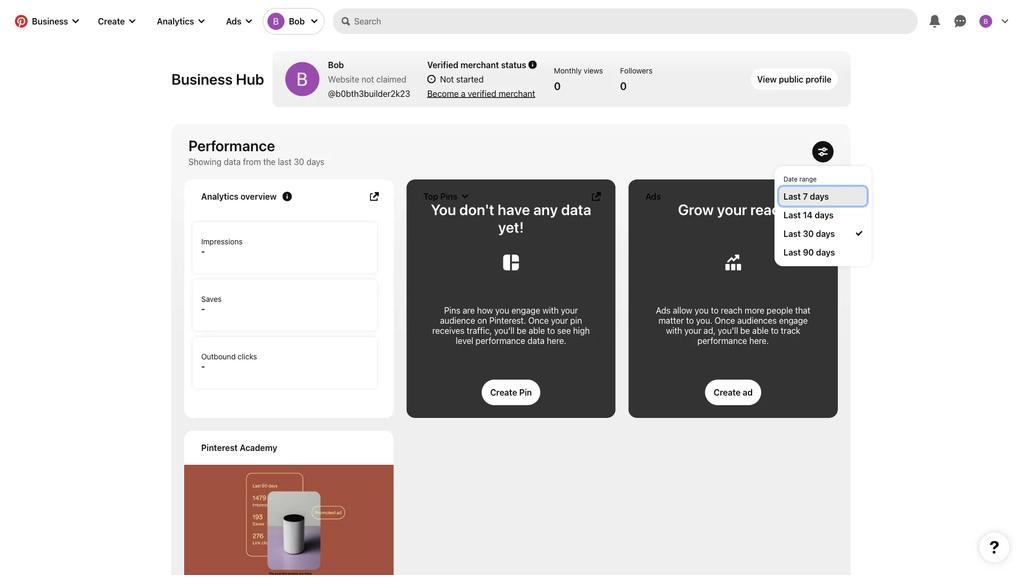 Task type: locate. For each thing, give the bounding box(es) containing it.
merchant up started
[[461, 60, 499, 70]]

last left 90
[[784, 247, 801, 257]]

you inside the pins are how you engage with your audience on pinterest. once your pin receives traffic, you'll be able to see high level performance data here.
[[496, 305, 510, 315]]

not started
[[440, 74, 484, 84]]

1 vertical spatial with
[[666, 325, 683, 336]]

0
[[554, 79, 561, 92], [620, 79, 627, 92]]

ads left grow
[[646, 191, 661, 202]]

1 vertical spatial business
[[172, 70, 233, 88]]

primary navigation header navigation
[[6, 2, 1016, 40]]

to left see
[[548, 325, 555, 336]]

1 vertical spatial -
[[201, 303, 205, 314]]

with up see
[[543, 305, 559, 315]]

1 vertical spatial 30
[[803, 229, 814, 239]]

reach down date
[[751, 201, 789, 218]]

audience
[[440, 315, 475, 325]]

create right business badge dropdown menu button icon
[[98, 16, 125, 26]]

0 vertical spatial data
[[224, 157, 241, 167]]

1 horizontal spatial data
[[528, 336, 545, 346]]

2 vertical spatial -
[[201, 361, 205, 371]]

performance inside ads allow you to reach more people that matter to you. once audiences engage with your ad, you'll be able to track performance here.
[[698, 336, 748, 346]]

1 able from the left
[[529, 325, 545, 336]]

0 vertical spatial reach
[[751, 201, 789, 218]]

last for last 90 days
[[784, 247, 801, 257]]

90
[[803, 247, 814, 257]]

last inside menu item
[[784, 191, 801, 201]]

merchant down status
[[499, 88, 536, 99]]

1 horizontal spatial once
[[715, 315, 736, 325]]

bob inside bob website not claimed @ b0bth3builder2k23
[[328, 60, 344, 70]]

1 vertical spatial data
[[561, 201, 592, 218]]

view
[[758, 74, 777, 84]]

with down allow
[[666, 325, 683, 336]]

data
[[224, 157, 241, 167], [561, 201, 592, 218], [528, 336, 545, 346]]

1 performance from the left
[[476, 336, 526, 346]]

30 inside performance showing data from the last 30 days
[[294, 157, 304, 167]]

you'll right ad,
[[718, 325, 739, 336]]

last 7 days menu item
[[780, 187, 867, 206]]

bob inside button
[[289, 16, 305, 26]]

0 vertical spatial -
[[201, 246, 205, 256]]

once right you.
[[715, 315, 736, 325]]

1 horizontal spatial able
[[753, 325, 769, 336]]

0 horizontal spatial here.
[[547, 336, 567, 346]]

data inside performance showing data from the last 30 days
[[224, 157, 241, 167]]

data right any at top
[[561, 201, 592, 218]]

engage right audiences
[[780, 315, 808, 325]]

1 horizontal spatial be
[[741, 325, 751, 336]]

able
[[529, 325, 545, 336], [753, 325, 769, 336]]

here. down audiences
[[750, 336, 769, 346]]

1 vertical spatial reach
[[721, 305, 743, 315]]

reach left more
[[721, 305, 743, 315]]

business badge dropdown menu button image
[[72, 18, 79, 25]]

- up saves in the left of the page
[[201, 246, 205, 256]]

grow your reach
[[678, 201, 789, 218]]

0 horizontal spatial 0
[[554, 79, 561, 92]]

2 horizontal spatial data
[[561, 201, 592, 218]]

here. inside the pins are how you engage with your audience on pinterest. once your pin receives traffic, you'll be able to see high level performance data here.
[[547, 336, 567, 346]]

performance down you.
[[698, 336, 748, 346]]

1 last from the top
[[784, 191, 801, 201]]

2 vertical spatial ads
[[656, 305, 671, 315]]

here.
[[547, 336, 567, 346], [750, 336, 769, 346]]

here. inside ads allow you to reach more people that matter to you. once audiences engage with your ad, you'll be able to track performance here.
[[750, 336, 769, 346]]

performance inside the pins are how you engage with your audience on pinterest. once your pin receives traffic, you'll be able to see high level performance data here.
[[476, 336, 526, 346]]

create
[[98, 16, 125, 26], [491, 388, 517, 398], [714, 388, 741, 398]]

you right the 'how'
[[496, 305, 510, 315]]

performance for your
[[698, 336, 748, 346]]

performance showing data from the last 30 days
[[189, 137, 325, 167]]

days right 14
[[815, 210, 834, 220]]

1 horizontal spatial create
[[491, 388, 517, 398]]

business for business
[[32, 16, 68, 26]]

0 horizontal spatial once
[[529, 315, 549, 325]]

more
[[745, 305, 765, 315]]

4 last from the top
[[784, 247, 801, 257]]

1 horizontal spatial 30
[[803, 229, 814, 239]]

days right last
[[307, 157, 325, 167]]

0 vertical spatial ads
[[226, 16, 242, 26]]

2 you from the left
[[695, 305, 709, 315]]

ads inside ads allow you to reach more people that matter to you. once audiences engage with your ad, you'll be able to track performance here.
[[656, 305, 671, 315]]

search icon image
[[342, 17, 350, 26]]

allow
[[673, 305, 693, 315]]

0 horizontal spatial performance
[[476, 336, 526, 346]]

you right allow
[[695, 305, 709, 315]]

you
[[496, 305, 510, 315], [695, 305, 709, 315]]

be down more
[[741, 325, 751, 336]]

0 horizontal spatial 30
[[294, 157, 304, 167]]

create button
[[90, 9, 144, 34]]

1 horizontal spatial analytics
[[201, 191, 239, 202]]

badge for merchants to show they can start the process of becoming a verified merchant on pinterest image
[[427, 75, 436, 83]]

2 once from the left
[[715, 315, 736, 325]]

you'll
[[495, 325, 515, 336], [718, 325, 739, 336]]

0 horizontal spatial engage
[[512, 305, 541, 315]]

0 horizontal spatial business
[[32, 16, 68, 26]]

once
[[529, 315, 549, 325], [715, 315, 736, 325]]

from
[[243, 157, 261, 167]]

0 horizontal spatial data
[[224, 157, 241, 167]]

bob up the website
[[328, 60, 344, 70]]

bob left account switcher arrow icon
[[289, 16, 305, 26]]

performance down pinterest.
[[476, 336, 526, 346]]

ads right analytics popup button
[[226, 16, 242, 26]]

bob image left @
[[286, 62, 320, 96]]

monthly views 0
[[554, 66, 603, 92]]

create left pin
[[491, 388, 517, 398]]

0 horizontal spatial you'll
[[495, 325, 515, 336]]

clicks
[[238, 352, 257, 361]]

reach
[[751, 201, 789, 218], [721, 305, 743, 315]]

last
[[278, 157, 292, 167]]

impressions - saves - outbound clicks -
[[201, 237, 257, 371]]

1 vertical spatial analytics
[[201, 191, 239, 202]]

2 performance from the left
[[698, 336, 748, 346]]

grow
[[678, 201, 714, 218]]

last down last 14 days
[[784, 229, 801, 239]]

business button
[[9, 9, 85, 34]]

once inside the pins are how you engage with your audience on pinterest. once your pin receives traffic, you'll be able to see high level performance data here.
[[529, 315, 549, 325]]

your
[[718, 201, 748, 218], [561, 305, 578, 315], [551, 315, 568, 325], [685, 325, 702, 336]]

2 here. from the left
[[750, 336, 769, 346]]

30
[[294, 157, 304, 167], [803, 229, 814, 239]]

ad,
[[704, 325, 716, 336]]

create left the ad
[[714, 388, 741, 398]]

be right on on the bottom left of the page
[[517, 325, 527, 336]]

here. left high
[[547, 336, 567, 346]]

your right grow
[[718, 201, 748, 218]]

1 here. from the left
[[547, 336, 567, 346]]

0 vertical spatial business
[[32, 16, 68, 26]]

1 horizontal spatial engage
[[780, 315, 808, 325]]

engage right the 'how'
[[512, 305, 541, 315]]

started
[[456, 74, 484, 84]]

0 vertical spatial 30
[[294, 157, 304, 167]]

1 horizontal spatial bob
[[328, 60, 344, 70]]

days
[[307, 157, 325, 167], [810, 191, 829, 201], [815, 210, 834, 220], [816, 229, 835, 239], [817, 247, 836, 257]]

-
[[201, 246, 205, 256], [201, 303, 205, 314], [201, 361, 205, 371]]

0 horizontal spatial you
[[496, 305, 510, 315]]

0 horizontal spatial create
[[98, 16, 125, 26]]

14
[[803, 210, 813, 220]]

followers
[[620, 66, 653, 75]]

days for last 7 days
[[810, 191, 829, 201]]

1 vertical spatial bob
[[328, 60, 344, 70]]

days up the last 90 days
[[816, 229, 835, 239]]

your up see
[[561, 305, 578, 315]]

2 you'll from the left
[[718, 325, 739, 336]]

last 14 days
[[784, 210, 834, 220]]

1 you from the left
[[496, 305, 510, 315]]

become
[[427, 88, 459, 99]]

analytics inside popup button
[[157, 16, 194, 26]]

be
[[517, 325, 527, 336], [741, 325, 751, 336]]

1 be from the left
[[517, 325, 527, 336]]

you.
[[697, 315, 713, 325]]

0 horizontal spatial bob
[[289, 16, 305, 26]]

1 vertical spatial merchant
[[499, 88, 536, 99]]

bob
[[289, 16, 305, 26], [328, 60, 344, 70]]

1 horizontal spatial 0
[[620, 79, 627, 92]]

0 horizontal spatial with
[[543, 305, 559, 315]]

analytics for analytics
[[157, 16, 194, 26]]

1 horizontal spatial with
[[666, 325, 683, 336]]

2 horizontal spatial create
[[714, 388, 741, 398]]

- left clicks
[[201, 361, 205, 371]]

that
[[796, 305, 811, 315]]

- up outbound
[[201, 303, 205, 314]]

business left business badge dropdown menu button icon
[[32, 16, 68, 26]]

0 vertical spatial bob image
[[268, 13, 285, 30]]

1 - from the top
[[201, 246, 205, 256]]

saves
[[201, 295, 222, 303]]

0 vertical spatial bob
[[289, 16, 305, 26]]

last for last 14 days
[[784, 210, 801, 220]]

people
[[767, 305, 794, 315]]

0 down followers at the top right of the page
[[620, 79, 627, 92]]

analytics overview
[[201, 191, 277, 202]]

0 down monthly
[[554, 79, 561, 92]]

1 0 from the left
[[554, 79, 561, 92]]

date range
[[784, 175, 817, 183]]

0 horizontal spatial analytics
[[157, 16, 194, 26]]

1 vertical spatial bob image
[[286, 62, 320, 96]]

days right the 7
[[810, 191, 829, 201]]

able left see
[[529, 325, 545, 336]]

once left see
[[529, 315, 549, 325]]

0 horizontal spatial bob image
[[268, 13, 285, 30]]

last left 14
[[784, 210, 801, 220]]

account switcher arrow icon image
[[311, 18, 318, 25]]

2 be from the left
[[741, 325, 751, 336]]

2 0 from the left
[[620, 79, 627, 92]]

0 inside the monthly views 0
[[554, 79, 561, 92]]

ads left allow
[[656, 305, 671, 315]]

ads allow you to reach more people that matter to you. once audiences engage with your ad, you'll be able to track performance here.
[[656, 305, 811, 346]]

your left ad,
[[685, 325, 702, 336]]

able down more
[[753, 325, 769, 336]]

analytics button
[[148, 9, 213, 34]]

1 once from the left
[[529, 315, 549, 325]]

0 horizontal spatial reach
[[721, 305, 743, 315]]

you'll right on on the bottom left of the page
[[495, 325, 515, 336]]

outbound
[[201, 352, 236, 361]]

1 horizontal spatial you'll
[[718, 325, 739, 336]]

1 vertical spatial ads
[[646, 191, 661, 202]]

performance
[[476, 336, 526, 346], [698, 336, 748, 346]]

30 up 90
[[803, 229, 814, 239]]

ads inside dropdown button
[[226, 16, 242, 26]]

last left the 7
[[784, 191, 801, 201]]

view public profile
[[758, 74, 832, 84]]

data down performance
[[224, 157, 241, 167]]

days inside last 7 days menu item
[[810, 191, 829, 201]]

1 you'll from the left
[[495, 325, 515, 336]]

see
[[558, 325, 571, 336]]

bob image right "ads" dropdown button
[[268, 13, 285, 30]]

last
[[784, 191, 801, 201], [784, 210, 801, 220], [784, 229, 801, 239], [784, 247, 801, 257]]

0 vertical spatial analytics
[[157, 16, 194, 26]]

pin
[[520, 388, 532, 398]]

engage
[[512, 305, 541, 315], [780, 315, 808, 325]]

data left see
[[528, 336, 545, 346]]

with inside the pins are how you engage with your audience on pinterest. once your pin receives traffic, you'll be able to see high level performance data here.
[[543, 305, 559, 315]]

0 vertical spatial with
[[543, 305, 559, 315]]

business
[[32, 16, 68, 26], [172, 70, 233, 88]]

days right 90
[[817, 247, 836, 257]]

with
[[543, 305, 559, 315], [666, 325, 683, 336]]

days for last 90 days
[[817, 247, 836, 257]]

become a verified merchant button
[[427, 88, 537, 99]]

1 horizontal spatial performance
[[698, 336, 748, 346]]

30 right last
[[294, 157, 304, 167]]

bob image
[[268, 13, 285, 30], [286, 62, 320, 96]]

engage inside the pins are how you engage with your audience on pinterest. once your pin receives traffic, you'll be able to see high level performance data here.
[[512, 305, 541, 315]]

to inside the pins are how you engage with your audience on pinterest. once your pin receives traffic, you'll be able to see high level performance data here.
[[548, 325, 555, 336]]

business inside the business button
[[32, 16, 68, 26]]

you'll inside the pins are how you engage with your audience on pinterest. once your pin receives traffic, you'll be able to see high level performance data here.
[[495, 325, 515, 336]]

high
[[573, 325, 590, 336]]

yet!
[[498, 218, 524, 236]]

1 horizontal spatial here.
[[750, 336, 769, 346]]

on
[[478, 315, 487, 325]]

be inside the pins are how you engage with your audience on pinterest. once your pin receives traffic, you'll be able to see high level performance data here.
[[517, 325, 527, 336]]

0 horizontal spatial be
[[517, 325, 527, 336]]

1 horizontal spatial you
[[695, 305, 709, 315]]

2 vertical spatial data
[[528, 336, 545, 346]]

1 horizontal spatial business
[[172, 70, 233, 88]]

0 horizontal spatial able
[[529, 325, 545, 336]]

3 last from the top
[[784, 229, 801, 239]]

analytics
[[157, 16, 194, 26], [201, 191, 239, 202]]

showing
[[189, 157, 222, 167]]

2 last from the top
[[784, 210, 801, 220]]

business left the hub
[[172, 70, 233, 88]]

2 able from the left
[[753, 325, 769, 336]]

create ad
[[714, 388, 753, 398]]

monthly
[[554, 66, 582, 75]]



Task type: vqa. For each thing, say whether or not it's contained in the screenshot.
Claimed accounts LINK
no



Task type: describe. For each thing, give the bounding box(es) containing it.
any
[[534, 201, 558, 218]]

with inside ads allow you to reach more people that matter to you. once audiences engage with your ad, you'll be able to track performance here.
[[666, 325, 683, 336]]

join the verified merchant program to get a verified badge to display on your profile. element
[[529, 60, 537, 69]]

website
[[328, 74, 359, 84]]

you don't have any data yet!
[[431, 201, 592, 236]]

1 horizontal spatial bob image
[[286, 62, 320, 96]]

your inside ads allow you to reach more people that matter to you. once audiences engage with your ad, you'll be able to track performance here.
[[685, 325, 702, 336]]

claimed
[[377, 74, 407, 84]]

receives
[[433, 325, 465, 336]]

b0bth3builder2k23
[[336, 88, 410, 99]]

business for business hub
[[172, 70, 233, 88]]

to up ad,
[[711, 305, 719, 315]]

data inside you don't have any data yet!
[[561, 201, 592, 218]]

not
[[362, 74, 374, 84]]

information about the merchant's verification status image
[[529, 60, 537, 69]]

30 inside date range element
[[803, 229, 814, 239]]

reach inside ads allow you to reach more people that matter to you. once audiences engage with your ad, you'll be able to track performance here.
[[721, 305, 743, 315]]

become a verified merchant
[[427, 88, 536, 99]]

verified merchant status
[[427, 60, 527, 70]]

@
[[328, 88, 336, 99]]

days for last 14 days
[[815, 210, 834, 220]]

0 inside followers 0
[[620, 79, 627, 92]]

bob for bob website not claimed @ b0bth3builder2k23
[[328, 60, 344, 70]]

audiences
[[738, 315, 777, 325]]

once inside ads allow you to reach more people that matter to you. once audiences engage with your ad, you'll be able to track performance here.
[[715, 315, 736, 325]]

pins are how you engage with your audience on pinterest. once your pin receives traffic, you'll be able to see high level performance data here.
[[433, 305, 590, 346]]

pin
[[571, 315, 582, 325]]

academy
[[240, 443, 277, 453]]

bob image inside button
[[268, 13, 285, 30]]

pins
[[444, 305, 461, 315]]

able inside the pins are how you engage with your audience on pinterest. once your pin receives traffic, you'll be able to see high level performance data here.
[[529, 325, 545, 336]]

followers 0
[[620, 66, 653, 92]]

hub
[[236, 70, 264, 88]]

Search text field
[[354, 9, 918, 34]]

date
[[784, 175, 798, 183]]

days inside performance showing data from the last 30 days
[[307, 157, 325, 167]]

ad
[[743, 388, 753, 398]]

website not claimed link
[[328, 74, 410, 84]]

track
[[781, 325, 801, 336]]

overview
[[241, 191, 277, 202]]

to left you.
[[687, 315, 694, 325]]

0 vertical spatial merchant
[[461, 60, 499, 70]]

you
[[431, 201, 456, 218]]

profile
[[806, 74, 832, 84]]

ads button
[[218, 9, 261, 34]]

create pin
[[491, 388, 532, 398]]

3 - from the top
[[201, 361, 205, 371]]

how
[[477, 305, 493, 315]]

create for grow your reach
[[714, 388, 741, 398]]

have
[[498, 201, 530, 218]]

last 7 days
[[784, 191, 829, 201]]

business hub
[[172, 70, 264, 88]]

verified
[[468, 88, 497, 99]]

2 - from the top
[[201, 303, 205, 314]]

the
[[263, 157, 276, 167]]

verified
[[427, 60, 459, 70]]

pinterest image
[[15, 15, 28, 28]]

to left track
[[771, 325, 779, 336]]

you inside ads allow you to reach more people that matter to you. once audiences engage with your ad, you'll be able to track performance here.
[[695, 305, 709, 315]]

are
[[463, 305, 475, 315]]

impressions
[[201, 237, 243, 246]]

analytics for analytics overview
[[201, 191, 239, 202]]

matter
[[659, 315, 684, 325]]

create inside popup button
[[98, 16, 125, 26]]

create ad link
[[706, 380, 762, 405]]

traffic,
[[467, 325, 492, 336]]

status
[[501, 60, 527, 70]]

pinterest
[[201, 443, 238, 453]]

performance
[[189, 137, 275, 154]]

you'll inside ads allow you to reach more people that matter to you. once audiences engage with your ad, you'll be able to track performance here.
[[718, 325, 739, 336]]

pinterest academy
[[201, 443, 277, 453]]

your left pin
[[551, 315, 568, 325]]

engage inside ads allow you to reach more people that matter to you. once audiences engage with your ad, you'll be able to track performance here.
[[780, 315, 808, 325]]

performance for don't
[[476, 336, 526, 346]]

pinterest.
[[490, 315, 526, 325]]

selected item image
[[857, 230, 863, 237]]

bob website not claimed @ b0bth3builder2k23
[[328, 60, 410, 99]]

create pin link
[[482, 380, 541, 405]]

bob for bob
[[289, 16, 305, 26]]

create for you don't have any data yet!
[[491, 388, 517, 398]]

be inside ads allow you to reach more people that matter to you. once audiences engage with your ad, you'll be able to track performance here.
[[741, 325, 751, 336]]

not
[[440, 74, 454, 84]]

a
[[461, 88, 466, 99]]

date range element
[[780, 171, 867, 262]]

public
[[779, 74, 804, 84]]

days for last 30 days
[[816, 229, 835, 239]]

level
[[456, 336, 474, 346]]

able inside ads allow you to reach more people that matter to you. once audiences engage with your ad, you'll be able to track performance here.
[[753, 325, 769, 336]]

7
[[803, 191, 808, 201]]

last 90 days
[[784, 247, 836, 257]]

last 30 days
[[784, 229, 835, 239]]

bob button
[[263, 9, 324, 34]]

views
[[584, 66, 603, 75]]

data inside the pins are how you engage with your audience on pinterest. once your pin receives traffic, you'll be able to see high level performance data here.
[[528, 336, 545, 346]]

last for last 30 days
[[784, 229, 801, 239]]

view public profile link
[[751, 68, 838, 90]]

don't
[[460, 201, 495, 218]]

range
[[800, 175, 817, 183]]

bob image
[[980, 15, 993, 28]]

last for last 7 days
[[784, 191, 801, 201]]

1 horizontal spatial reach
[[751, 201, 789, 218]]



